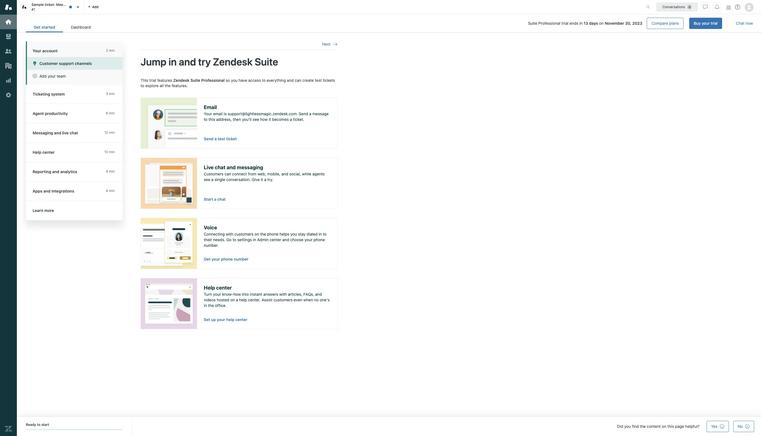 Task type: vqa. For each thing, say whether or not it's contained in the screenshot.
conversation.
yes



Task type: describe. For each thing, give the bounding box(es) containing it.
tab containing sample ticket: meet the ticket
[[17, 0, 84, 14]]

0 horizontal spatial professional
[[201, 78, 225, 83]]

zendesk support image
[[5, 4, 12, 11]]

voice connecting with customers on the phone helps you stay dialed in to their needs. go to settings in admin center and choose your phone number.
[[204, 225, 327, 248]]

days
[[589, 21, 598, 26]]

send a test ticket link
[[204, 136, 237, 141]]

2023
[[633, 21, 643, 26]]

tabs tab list
[[17, 0, 641, 14]]

tab list containing get started
[[26, 22, 99, 32]]

start a chat
[[204, 197, 226, 202]]

3
[[106, 92, 108, 96]]

example of how the agent accepts an incoming phone call as well as how to log the details of the call. image
[[141, 218, 197, 269]]

you'll
[[242, 117, 252, 122]]

reporting image
[[5, 77, 12, 84]]

helps
[[280, 232, 289, 237]]

add
[[39, 74, 47, 78]]

did
[[617, 424, 624, 429]]

this trial features zendesk suite professional
[[141, 78, 225, 83]]

team
[[57, 74, 66, 78]]

dashboard tab
[[63, 22, 99, 32]]

email your email is support@lightlessmagic.zendesk.com. send a message to this address, then you'll see how it becomes a ticket.
[[204, 104, 329, 122]]

number
[[234, 257, 249, 262]]

example of conversation inside of messaging and the customer is asking the agent about changing the size of the retail order. image
[[141, 158, 197, 209]]

turn
[[204, 292, 212, 297]]

suite inside content-title 'region'
[[255, 56, 278, 68]]

learn more
[[33, 208, 54, 213]]

messaging and live chat
[[33, 130, 78, 135]]

email
[[204, 104, 217, 110]]

ticketing system heading
[[26, 85, 128, 104]]

did you find the content on this page helpful?
[[617, 424, 700, 429]]

a down address,
[[215, 136, 217, 141]]

add your team button
[[27, 70, 123, 82]]

zendesk inside "region"
[[173, 78, 190, 83]]

min for your account
[[109, 48, 115, 53]]

send a test ticket
[[204, 136, 237, 141]]

stay
[[298, 232, 306, 237]]

admin
[[257, 237, 269, 242]]

hosted
[[217, 298, 229, 302]]

chat inside messaging and live chat heading
[[70, 130, 78, 135]]

in inside help center turn your know-how into instant answers with articles, faqs, and videos hosted on a help center. assist customers even when no one's in the office.
[[204, 303, 207, 308]]

and inside help center turn your know-how into instant answers with articles, faqs, and videos hosted on a help center. assist customers even when no one's in the office.
[[315, 292, 322, 297]]

november
[[605, 21, 624, 26]]

help center turn your know-how into instant answers with articles, faqs, and videos hosted on a help center. assist customers even when no one's in the office.
[[204, 285, 330, 308]]

min for apps and integrations
[[109, 189, 115, 193]]

get started image
[[5, 18, 12, 26]]

4 min for integrations
[[106, 189, 115, 193]]

up
[[211, 317, 216, 322]]

13
[[584, 21, 588, 26]]

and inside reporting and analytics heading
[[52, 169, 59, 174]]

your inside button
[[702, 21, 710, 26]]

add your team
[[39, 74, 66, 78]]

8 min
[[106, 111, 115, 115]]

conversations button
[[657, 2, 698, 11]]

min for help center
[[109, 150, 115, 154]]

single
[[215, 177, 225, 182]]

the right find
[[640, 424, 646, 429]]

buy your trial
[[694, 21, 718, 26]]

you inside the voice connecting with customers on the phone helps you stay dialed in to their needs. go to settings in admin center and choose your phone number.
[[291, 232, 297, 237]]

test inside so you have access to everything and can create test tickets to explore all the features.
[[315, 78, 322, 83]]

it inside email your email is support@lightlessmagic.zendesk.com. send a message to this address, then you'll see how it becomes a ticket.
[[269, 117, 271, 122]]

and left social,
[[282, 172, 288, 176]]

this inside footer
[[668, 424, 674, 429]]

everything
[[267, 78, 286, 83]]

0 horizontal spatial send
[[204, 136, 214, 141]]

main element
[[0, 0, 17, 436]]

social,
[[289, 172, 301, 176]]

conversations
[[663, 5, 685, 9]]

center inside help center turn your know-how into instant answers with articles, faqs, and videos hosted on a help center. assist customers even when no one's in the office.
[[216, 285, 232, 291]]

their
[[204, 237, 212, 242]]

ticket:
[[45, 3, 55, 7]]

1 vertical spatial test
[[218, 136, 225, 141]]

features.
[[172, 83, 188, 88]]

center inside button
[[235, 317, 248, 322]]

reporting and analytics
[[33, 169, 77, 174]]

then
[[233, 117, 241, 122]]

chat inside start a chat button
[[217, 197, 226, 202]]

set up your help center
[[204, 317, 248, 322]]

needs.
[[213, 237, 225, 242]]

integrations
[[51, 189, 74, 193]]

assist
[[262, 298, 273, 302]]

organizations image
[[5, 62, 12, 69]]

close image
[[75, 4, 81, 10]]

apps
[[33, 189, 42, 193]]

suite inside "region"
[[191, 78, 200, 83]]

compare
[[652, 21, 668, 26]]

yes
[[711, 424, 718, 429]]

your right 'add'
[[48, 74, 56, 78]]

center inside heading
[[42, 150, 55, 155]]

and inside content-title 'region'
[[179, 56, 196, 68]]

dialed
[[307, 232, 318, 237]]

live
[[204, 164, 214, 170]]

4 min for analytics
[[106, 169, 115, 174]]

articles,
[[288, 292, 302, 297]]

to down 'this'
[[141, 83, 144, 88]]

section containing suite professional trial ends in
[[103, 18, 723, 29]]

the inside the voice connecting with customers on the phone helps you stay dialed in to their needs. go to settings in admin center and choose your phone number.
[[260, 232, 266, 237]]

your account heading
[[26, 41, 128, 57]]

chat now button
[[732, 18, 758, 29]]

faqs,
[[304, 292, 314, 297]]

suite professional trial ends in 13 days on november 30, 2023
[[528, 21, 643, 26]]

a inside help center turn your know-how into instant answers with articles, faqs, and videos hosted on a help center. assist customers even when no one's in the office.
[[236, 298, 238, 302]]

#1
[[31, 7, 35, 11]]

trial for your
[[711, 21, 718, 26]]

agent productivity
[[33, 111, 68, 116]]

and inside so you have access to everything and can create test tickets to explore all the features.
[[287, 78, 294, 83]]

ready to start
[[26, 423, 49, 427]]

ready
[[26, 423, 36, 427]]

customer
[[39, 61, 58, 66]]

with inside the voice connecting with customers on the phone helps you stay dialed in to their needs. go to settings in admin center and choose your phone number.
[[226, 232, 233, 237]]

email
[[213, 111, 223, 116]]

ticketing
[[33, 92, 50, 96]]

compare plans button
[[647, 18, 684, 29]]

see inside "live chat and messaging customers can connect from web, mobile, and social, while agents see a single conversation. give it a try."
[[204, 177, 210, 182]]

a left message
[[309, 111, 311, 116]]

all
[[160, 83, 164, 88]]

and inside apps and integrations heading
[[43, 189, 50, 193]]

support
[[59, 61, 74, 66]]

send inside email your email is support@lightlessmagic.zendesk.com. send a message to this address, then you'll see how it becomes a ticket.
[[299, 111, 308, 116]]

add
[[92, 5, 99, 9]]

the inside help center turn your know-how into instant answers with articles, faqs, and videos hosted on a help center. assist customers even when no one's in the office.
[[208, 303, 214, 308]]

connect
[[232, 172, 247, 176]]

you for so
[[231, 78, 238, 83]]

example of a help center article. image
[[141, 278, 197, 329]]

chat now
[[736, 21, 753, 26]]

message
[[313, 111, 329, 116]]

apps and integrations heading
[[26, 182, 128, 201]]

web,
[[258, 172, 266, 176]]

help center
[[33, 150, 55, 155]]

meet
[[56, 3, 64, 7]]

productivity
[[45, 111, 68, 116]]

find
[[632, 424, 639, 429]]

buy
[[694, 21, 701, 26]]

30,
[[625, 21, 632, 26]]

zendesk products image
[[727, 5, 731, 9]]



Task type: locate. For each thing, give the bounding box(es) containing it.
2 horizontal spatial you
[[625, 424, 631, 429]]

center up 'know-'
[[216, 285, 232, 291]]

1 horizontal spatial professional
[[539, 21, 561, 26]]

zendesk up features.
[[173, 78, 190, 83]]

1 horizontal spatial help
[[239, 298, 247, 302]]

can left create on the top left of page
[[295, 78, 301, 83]]

the up admin
[[260, 232, 266, 237]]

on up admin
[[255, 232, 259, 237]]

customers inside the voice connecting with customers on the phone helps you stay dialed in to their needs. go to settings in admin center and choose your phone number.
[[235, 232, 254, 237]]

1 horizontal spatial see
[[253, 117, 259, 122]]

your inside your account heading
[[33, 48, 41, 53]]

0 vertical spatial send
[[299, 111, 308, 116]]

1 horizontal spatial test
[[315, 78, 322, 83]]

your up hosted
[[213, 292, 221, 297]]

get down number.
[[204, 257, 211, 262]]

help
[[33, 150, 41, 155], [204, 285, 215, 291]]

your right buy
[[702, 21, 710, 26]]

the inside the sample ticket: meet the ticket #1
[[65, 3, 71, 7]]

jump in and try zendesk suite
[[141, 56, 278, 68]]

when
[[303, 298, 313, 302]]

get your phone number link
[[204, 257, 249, 262]]

help inside button
[[226, 317, 234, 322]]

center down helps at the left bottom
[[270, 237, 281, 242]]

help for help center
[[33, 150, 41, 155]]

zendesk inside content-title 'region'
[[213, 56, 253, 68]]

messaging and live chat heading
[[26, 123, 128, 143]]

apps and integrations
[[33, 189, 74, 193]]

1 vertical spatial customers
[[274, 298, 293, 302]]

your account
[[33, 48, 58, 53]]

0 horizontal spatial see
[[204, 177, 210, 182]]

center inside the voice connecting with customers on the phone helps you stay dialed in to their needs. go to settings in admin center and choose your phone number.
[[270, 237, 281, 242]]

0 horizontal spatial phone
[[221, 257, 233, 262]]

min inside the ticketing system heading
[[109, 92, 115, 96]]

help right up
[[226, 317, 234, 322]]

4 for apps and integrations
[[106, 189, 108, 193]]

and left live
[[54, 130, 61, 135]]

to down email
[[204, 117, 208, 122]]

2 vertical spatial suite
[[191, 78, 200, 83]]

it down support@lightlessmagic.zendesk.com.
[[269, 117, 271, 122]]

on right days
[[599, 21, 604, 26]]

you right so
[[231, 78, 238, 83]]

0 horizontal spatial this
[[209, 117, 215, 122]]

trial inside buy your trial button
[[711, 21, 718, 26]]

1 vertical spatial ticket
[[226, 136, 237, 141]]

min for reporting and analytics
[[109, 169, 115, 174]]

your down dialed
[[305, 237, 313, 242]]

min inside reporting and analytics heading
[[109, 169, 115, 174]]

0 horizontal spatial test
[[218, 136, 225, 141]]

can up single
[[225, 172, 231, 176]]

5 min from the top
[[109, 150, 115, 154]]

voice
[[204, 225, 217, 231]]

0 vertical spatial it
[[269, 117, 271, 122]]

1 horizontal spatial how
[[260, 117, 268, 122]]

1 vertical spatial 4 min
[[106, 189, 115, 193]]

your inside the voice connecting with customers on the phone helps you stay dialed in to their needs. go to settings in admin center and choose your phone number.
[[305, 237, 313, 242]]

1 vertical spatial 4
[[106, 189, 108, 193]]

this down email
[[209, 117, 215, 122]]

in left admin
[[253, 237, 256, 242]]

4
[[106, 169, 108, 174], [106, 189, 108, 193]]

sample ticket: meet the ticket #1
[[31, 3, 81, 11]]

center down messaging
[[42, 150, 55, 155]]

how inside email your email is support@lightlessmagic.zendesk.com. send a message to this address, then you'll see how it becomes a ticket.
[[260, 117, 268, 122]]

help down into at the left
[[239, 298, 247, 302]]

phone left number
[[221, 257, 233, 262]]

a inside start a chat button
[[214, 197, 216, 202]]

it
[[269, 117, 271, 122], [261, 177, 263, 182]]

customer support channels
[[39, 61, 92, 66]]

you right did
[[625, 424, 631, 429]]

get your phone number
[[204, 257, 249, 262]]

with up go
[[226, 232, 233, 237]]

a left try. at the left of the page
[[264, 177, 266, 182]]

1 horizontal spatial send
[[299, 111, 308, 116]]

try.
[[268, 177, 273, 182]]

and up connect
[[227, 164, 236, 170]]

help up turn
[[204, 285, 215, 291]]

1 vertical spatial get
[[204, 257, 211, 262]]

live
[[62, 130, 69, 135]]

0 vertical spatial customers
[[235, 232, 254, 237]]

4 min inside apps and integrations heading
[[106, 189, 115, 193]]

1 min from the top
[[109, 48, 115, 53]]

2 vertical spatial phone
[[221, 257, 233, 262]]

example of email conversation inside of the ticketing system and the customer is asking the agent about reimbursement policy. image
[[141, 98, 197, 148]]

min inside the help center heading
[[109, 150, 115, 154]]

0 vertical spatial suite
[[528, 21, 538, 26]]

and right everything
[[287, 78, 294, 83]]

add button
[[84, 0, 102, 14]]

trial left the ends
[[562, 21, 569, 26]]

one's
[[320, 298, 330, 302]]

send down email
[[204, 136, 214, 141]]

phone up admin
[[267, 232, 279, 237]]

1 vertical spatial this
[[668, 424, 674, 429]]

the right meet
[[65, 3, 71, 7]]

mobile,
[[267, 172, 281, 176]]

0 vertical spatial zendesk
[[213, 56, 253, 68]]

ends
[[570, 21, 579, 26]]

to right access
[[262, 78, 266, 83]]

min inside apps and integrations heading
[[109, 189, 115, 193]]

customers down articles,
[[274, 298, 293, 302]]

you inside footer
[[625, 424, 631, 429]]

on inside the voice connecting with customers on the phone helps you stay dialed in to their needs. go to settings in admin center and choose your phone number.
[[255, 232, 259, 237]]

0 horizontal spatial ticket
[[72, 3, 81, 7]]

learn more heading
[[26, 201, 128, 220]]

chat up customers
[[215, 164, 226, 170]]

helpful?
[[686, 424, 700, 429]]

test right create on the top left of page
[[315, 78, 322, 83]]

try
[[198, 56, 211, 68]]

get help image
[[735, 4, 740, 10]]

next
[[322, 42, 331, 46]]

to inside email your email is support@lightlessmagic.zendesk.com. send a message to this address, then you'll see how it becomes a ticket.
[[204, 117, 208, 122]]

1 vertical spatial help
[[204, 285, 215, 291]]

give
[[252, 177, 260, 182]]

0 vertical spatial chat
[[70, 130, 78, 135]]

0 vertical spatial with
[[226, 232, 233, 237]]

phone down dialed
[[314, 237, 325, 242]]

progress-bar progress bar
[[26, 429, 123, 430]]

this left page
[[668, 424, 674, 429]]

footer containing did you find the content on this page helpful?
[[17, 417, 762, 436]]

the right all
[[165, 83, 171, 88]]

help inside help center turn your know-how into instant answers with articles, faqs, and videos hosted on a help center. assist customers even when no one's in the office.
[[239, 298, 247, 302]]

zendesk up so
[[213, 56, 253, 68]]

in right the jump at the top of page
[[169, 56, 177, 68]]

tab
[[17, 0, 84, 14]]

on inside section
[[599, 21, 604, 26]]

0 horizontal spatial help
[[33, 150, 41, 155]]

customer support channels button
[[27, 57, 123, 70]]

6 min from the top
[[109, 169, 115, 174]]

1 4 min from the top
[[106, 169, 115, 174]]

a down customers
[[211, 177, 214, 182]]

and down helps at the left bottom
[[283, 237, 289, 242]]

get for get your phone number
[[204, 257, 211, 262]]

this
[[141, 78, 148, 83]]

4 min from the top
[[109, 130, 115, 135]]

choose
[[290, 237, 304, 242]]

2 vertical spatial chat
[[217, 197, 226, 202]]

access
[[248, 78, 261, 83]]

customers image
[[5, 48, 12, 55]]

have
[[239, 78, 247, 83]]

customers up settings on the bottom of page
[[235, 232, 254, 237]]

a right start
[[214, 197, 216, 202]]

how
[[260, 117, 268, 122], [234, 292, 241, 297]]

0 vertical spatial professional
[[539, 21, 561, 26]]

agent productivity heading
[[26, 104, 128, 123]]

no
[[738, 424, 743, 429]]

0 horizontal spatial suite
[[191, 78, 200, 83]]

get for get started
[[34, 25, 40, 30]]

see inside email your email is support@lightlessmagic.zendesk.com. send a message to this address, then you'll see how it becomes a ticket.
[[253, 117, 259, 122]]

plans
[[670, 21, 679, 26]]

1 horizontal spatial with
[[279, 292, 287, 297]]

trial up explore
[[149, 78, 156, 83]]

0 horizontal spatial trial
[[149, 78, 156, 83]]

1 vertical spatial help
[[226, 317, 234, 322]]

professional left so
[[201, 78, 225, 83]]

the
[[65, 3, 71, 7], [165, 83, 171, 88], [260, 232, 266, 237], [208, 303, 214, 308], [640, 424, 646, 429]]

this inside email your email is support@lightlessmagic.zendesk.com. send a message to this address, then you'll see how it becomes a ticket.
[[209, 117, 215, 122]]

help inside help center turn your know-how into instant answers with articles, faqs, and videos hosted on a help center. assist customers even when no one's in the office.
[[204, 285, 215, 291]]

customers inside help center turn your know-how into instant answers with articles, faqs, and videos hosted on a help center. assist customers even when no one's in the office.
[[274, 298, 293, 302]]

0 vertical spatial see
[[253, 117, 259, 122]]

0 horizontal spatial it
[[261, 177, 263, 182]]

ticket right meet
[[72, 3, 81, 7]]

1 horizontal spatial phone
[[267, 232, 279, 237]]

min for messaging and live chat
[[109, 130, 115, 135]]

content-title region
[[141, 55, 337, 68]]

1 vertical spatial professional
[[201, 78, 225, 83]]

0 vertical spatial your
[[33, 48, 41, 53]]

4 min inside reporting and analytics heading
[[106, 169, 115, 174]]

start
[[204, 197, 213, 202]]

on inside help center turn your know-how into instant answers with articles, faqs, and videos hosted on a help center. assist customers even when no one's in the office.
[[230, 298, 235, 302]]

0 vertical spatial phone
[[267, 232, 279, 237]]

and up 'no'
[[315, 292, 322, 297]]

1 vertical spatial it
[[261, 177, 263, 182]]

2 horizontal spatial phone
[[314, 237, 325, 242]]

1 vertical spatial can
[[225, 172, 231, 176]]

no button
[[734, 421, 755, 432]]

in left 13
[[580, 21, 583, 26]]

7 min from the top
[[109, 189, 115, 193]]

is
[[224, 111, 227, 116]]

and inside messaging and live chat heading
[[54, 130, 61, 135]]

notifications image
[[715, 5, 720, 9]]

while
[[302, 172, 311, 176]]

and inside the voice connecting with customers on the phone helps you stay dialed in to their needs. go to settings in admin center and choose your phone number.
[[283, 237, 289, 242]]

connecting
[[204, 232, 225, 237]]

in right dialed
[[319, 232, 322, 237]]

0 horizontal spatial your
[[33, 48, 41, 53]]

content
[[647, 424, 661, 429]]

0 vertical spatial get
[[34, 25, 40, 30]]

to right go
[[233, 237, 236, 242]]

help inside heading
[[33, 150, 41, 155]]

admin image
[[5, 91, 12, 99]]

1 horizontal spatial trial
[[562, 21, 569, 26]]

it down web,
[[261, 177, 263, 182]]

0 vertical spatial how
[[260, 117, 268, 122]]

so
[[226, 78, 230, 83]]

0 horizontal spatial with
[[226, 232, 233, 237]]

0 vertical spatial you
[[231, 78, 238, 83]]

features
[[157, 78, 172, 83]]

1 vertical spatial with
[[279, 292, 287, 297]]

reporting and analytics heading
[[26, 162, 128, 182]]

1 vertical spatial zendesk
[[173, 78, 190, 83]]

support@lightlessmagic.zendesk.com.
[[228, 111, 298, 116]]

1 horizontal spatial help
[[204, 285, 215, 291]]

your right up
[[217, 317, 225, 322]]

chat inside "live chat and messaging customers can connect from web, mobile, and social, while agents see a single conversation. give it a try."
[[215, 164, 226, 170]]

in inside content-title 'region'
[[169, 56, 177, 68]]

1 horizontal spatial get
[[204, 257, 211, 262]]

create
[[302, 78, 314, 83]]

2 4 from the top
[[106, 189, 108, 193]]

4 inside apps and integrations heading
[[106, 189, 108, 193]]

in inside section
[[580, 21, 583, 26]]

and left analytics
[[52, 169, 59, 174]]

learn more button
[[26, 201, 121, 220]]

learn
[[33, 208, 43, 213]]

get inside "region"
[[204, 257, 211, 262]]

help for help center turn your know-how into instant answers with articles, faqs, and videos hosted on a help center. assist customers even when no one's in the office.
[[204, 285, 215, 291]]

2 min
[[106, 48, 115, 53]]

even
[[294, 298, 302, 302]]

2 4 min from the top
[[106, 189, 115, 193]]

set
[[204, 317, 210, 322]]

min inside your account heading
[[109, 48, 115, 53]]

how inside help center turn your know-how into instant answers with articles, faqs, and videos hosted on a help center. assist customers even when no one's in the office.
[[234, 292, 241, 297]]

4 for reporting and analytics
[[106, 169, 108, 174]]

customers
[[235, 232, 254, 237], [274, 298, 293, 302]]

your inside help center turn your know-how into instant answers with articles, faqs, and videos hosted on a help center. assist customers even when no one's in the office.
[[213, 292, 221, 297]]

1 vertical spatial suite
[[255, 56, 278, 68]]

tab list
[[26, 22, 99, 32]]

footer
[[17, 417, 762, 436]]

min for ticketing system
[[109, 92, 115, 96]]

1 horizontal spatial can
[[295, 78, 301, 83]]

can inside so you have access to everything and can create test tickets to explore all the features.
[[295, 78, 301, 83]]

0 vertical spatial can
[[295, 78, 301, 83]]

views image
[[5, 33, 12, 40]]

get left started
[[34, 25, 40, 30]]

your
[[33, 48, 41, 53], [204, 111, 212, 116]]

you up the choose
[[291, 232, 297, 237]]

and left the try
[[179, 56, 196, 68]]

0 vertical spatial 4
[[106, 169, 108, 174]]

with
[[226, 232, 233, 237], [279, 292, 287, 297]]

2 horizontal spatial suite
[[528, 21, 538, 26]]

2 horizontal spatial trial
[[711, 21, 718, 26]]

send up ticket.
[[299, 111, 308, 116]]

on right content
[[662, 424, 667, 429]]

yes button
[[707, 421, 729, 432]]

office.
[[215, 303, 227, 308]]

0 horizontal spatial how
[[234, 292, 241, 297]]

12
[[104, 130, 108, 135]]

0 vertical spatial 4 min
[[106, 169, 115, 174]]

1 horizontal spatial this
[[668, 424, 674, 429]]

messaging
[[237, 164, 263, 170]]

0 horizontal spatial help
[[226, 317, 234, 322]]

chat right live
[[70, 130, 78, 135]]

see down customers
[[204, 177, 210, 182]]

suite
[[528, 21, 538, 26], [255, 56, 278, 68], [191, 78, 200, 83]]

1 horizontal spatial your
[[204, 111, 212, 116]]

a right hosted
[[236, 298, 238, 302]]

chat right start
[[217, 197, 226, 202]]

help up reporting
[[33, 150, 41, 155]]

on down 'know-'
[[230, 298, 235, 302]]

0 horizontal spatial zendesk
[[173, 78, 190, 83]]

button displays agent's chat status as invisible. image
[[703, 5, 708, 9]]

with inside help center turn your know-how into instant answers with articles, faqs, and videos hosted on a help center. assist customers even when no one's in the office.
[[279, 292, 287, 297]]

and right apps
[[43, 189, 50, 193]]

the inside so you have access to everything and can create test tickets to explore all the features.
[[165, 83, 171, 88]]

1 vertical spatial send
[[204, 136, 214, 141]]

in down "videos"
[[204, 303, 207, 308]]

0 horizontal spatial can
[[225, 172, 231, 176]]

1 horizontal spatial zendesk
[[213, 56, 253, 68]]

1 4 from the top
[[106, 169, 108, 174]]

3 min from the top
[[109, 111, 115, 115]]

1 horizontal spatial it
[[269, 117, 271, 122]]

region containing email
[[141, 77, 338, 338]]

so you have access to everything and can create test tickets to explore all the features.
[[141, 78, 335, 88]]

November 30, 2023 text field
[[605, 21, 643, 26]]

channels
[[75, 61, 92, 66]]

your inside email your email is support@lightlessmagic.zendesk.com. send a message to this address, then you'll see how it becomes a ticket.
[[204, 111, 212, 116]]

live chat and messaging customers can connect from web, mobile, and social, while agents see a single conversation. give it a try.
[[204, 164, 325, 182]]

0 vertical spatial test
[[315, 78, 322, 83]]

min inside the agent productivity heading
[[109, 111, 115, 115]]

go
[[226, 237, 232, 242]]

trial down notifications image
[[711, 21, 718, 26]]

0 vertical spatial this
[[209, 117, 215, 122]]

on inside footer
[[662, 424, 667, 429]]

how left into at the left
[[234, 292, 241, 297]]

section
[[103, 18, 723, 29]]

10
[[104, 150, 108, 154]]

test down address,
[[218, 136, 225, 141]]

0 horizontal spatial you
[[231, 78, 238, 83]]

phone
[[267, 232, 279, 237], [314, 237, 325, 242], [221, 257, 233, 262]]

instant
[[250, 292, 262, 297]]

0 vertical spatial help
[[33, 150, 41, 155]]

1 horizontal spatial you
[[291, 232, 297, 237]]

a left ticket.
[[290, 117, 292, 122]]

get inside tab list
[[34, 25, 40, 30]]

it inside "live chat and messaging customers can connect from web, mobile, and social, while agents see a single conversation. give it a try."
[[261, 177, 263, 182]]

zendesk image
[[5, 425, 12, 433]]

to right dialed
[[323, 232, 327, 237]]

0 vertical spatial help
[[239, 298, 247, 302]]

2
[[106, 48, 108, 53]]

ticket.
[[293, 117, 304, 122]]

0 vertical spatial ticket
[[72, 3, 81, 7]]

2 min from the top
[[109, 92, 115, 96]]

3 min
[[106, 92, 115, 96]]

1 vertical spatial see
[[204, 177, 210, 182]]

ticket down then
[[226, 136, 237, 141]]

can inside "live chat and messaging customers can connect from web, mobile, and social, while agents see a single conversation. give it a try."
[[225, 172, 231, 176]]

to inside footer
[[37, 423, 40, 427]]

2 vertical spatial you
[[625, 424, 631, 429]]

professional
[[539, 21, 561, 26], [201, 78, 225, 83]]

into
[[242, 292, 249, 297]]

1 horizontal spatial ticket
[[226, 136, 237, 141]]

ticket inside the sample ticket: meet the ticket #1
[[72, 3, 81, 7]]

trial
[[562, 21, 569, 26], [711, 21, 718, 26], [149, 78, 156, 83]]

account
[[42, 48, 58, 53]]

suite inside section
[[528, 21, 538, 26]]

no
[[314, 298, 319, 302]]

region
[[141, 77, 338, 338]]

help center heading
[[26, 143, 128, 162]]

1 vertical spatial how
[[234, 292, 241, 297]]

professional left the ends
[[539, 21, 561, 26]]

answers
[[263, 292, 278, 297]]

you for did
[[625, 424, 631, 429]]

1 horizontal spatial customers
[[274, 298, 293, 302]]

1 vertical spatial you
[[291, 232, 297, 237]]

your down number.
[[212, 257, 220, 262]]

your left account
[[33, 48, 41, 53]]

how down support@lightlessmagic.zendesk.com.
[[260, 117, 268, 122]]

min for agent productivity
[[109, 111, 115, 115]]

trial for professional
[[562, 21, 569, 26]]

get started
[[34, 25, 55, 30]]

0 horizontal spatial customers
[[235, 232, 254, 237]]

min inside messaging and live chat heading
[[109, 130, 115, 135]]

system
[[51, 92, 65, 96]]

see down support@lightlessmagic.zendesk.com.
[[253, 117, 259, 122]]

from
[[248, 172, 257, 176]]

0 horizontal spatial get
[[34, 25, 40, 30]]

1 vertical spatial your
[[204, 111, 212, 116]]

center.
[[248, 298, 261, 302]]

8
[[106, 111, 108, 115]]

with left articles,
[[279, 292, 287, 297]]

1 vertical spatial chat
[[215, 164, 226, 170]]

12 min
[[104, 130, 115, 135]]

more
[[44, 208, 54, 213]]

messaging
[[33, 130, 53, 135]]

center down into at the left
[[235, 317, 248, 322]]

you inside so you have access to everything and can create test tickets to explore all the features.
[[231, 78, 238, 83]]

to left start
[[37, 423, 40, 427]]

agent
[[33, 111, 44, 116]]

1 horizontal spatial suite
[[255, 56, 278, 68]]

page
[[675, 424, 684, 429]]

the down "videos"
[[208, 303, 214, 308]]

4 inside reporting and analytics heading
[[106, 169, 108, 174]]

1 vertical spatial phone
[[314, 237, 325, 242]]

your down email
[[204, 111, 212, 116]]



